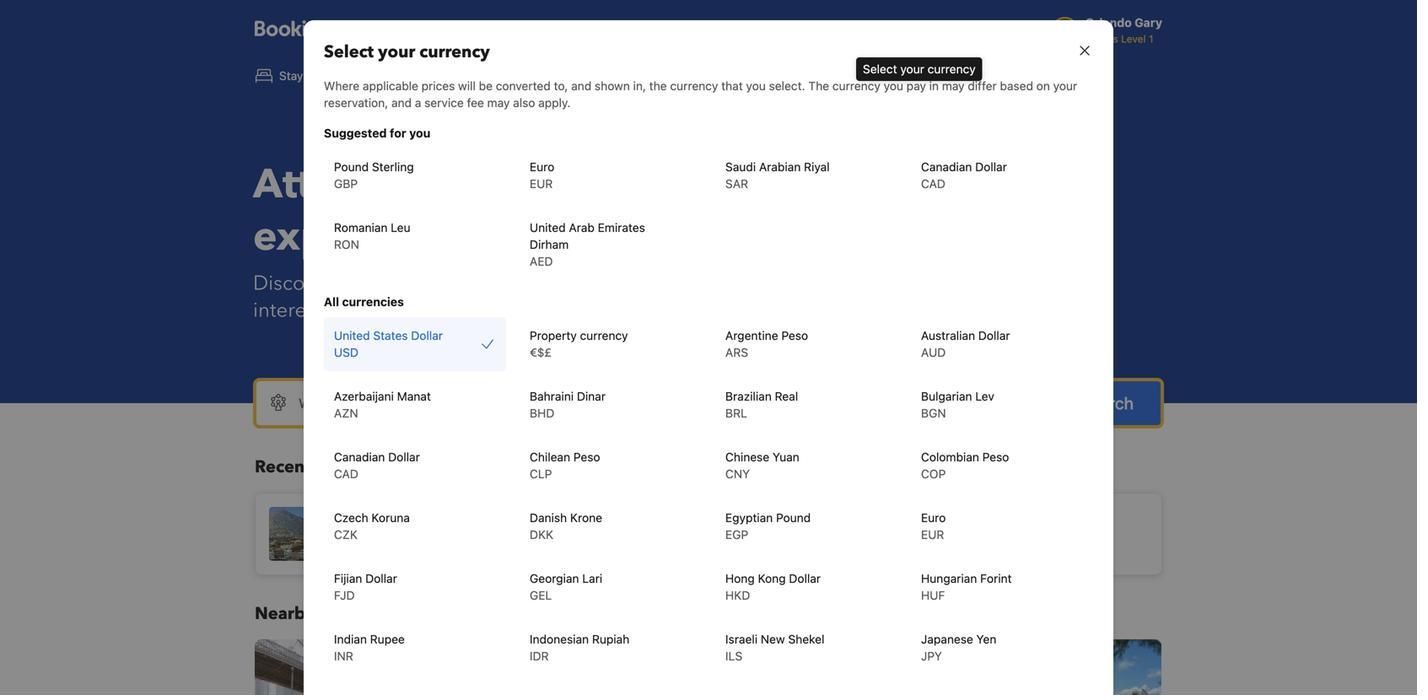 Task type: describe. For each thing, give the bounding box(es) containing it.
airport taxis link
[[778, 57, 897, 94]]

las vegas image
[[562, 640, 855, 695]]

united for usd
[[334, 329, 370, 343]]

to,
[[554, 79, 568, 93]]

georgian
[[530, 572, 579, 586]]

recent
[[255, 456, 311, 479]]

czech koruna czk
[[334, 511, 410, 542]]

brazilian real brl
[[726, 389, 798, 420]]

united for dirham
[[530, 221, 566, 235]]

0 horizontal spatial canadian dollar cad
[[334, 450, 420, 481]]

0 vertical spatial may
[[942, 79, 965, 93]]

suggested for you
[[324, 126, 431, 140]]

hotel
[[501, 69, 530, 83]]

peso for colombian peso cop
[[983, 450, 1009, 464]]

chinese yuan cny
[[726, 450, 800, 481]]

taxis
[[857, 69, 883, 83]]

all currencies
[[324, 295, 404, 309]]

activities
[[488, 157, 664, 212]]

car
[[586, 69, 605, 83]]

nearby destinations
[[255, 602, 420, 626]]

pay
[[907, 79, 926, 93]]

states
[[373, 329, 408, 343]]

your up pay in the right top of the page
[[901, 62, 925, 76]]

1 vertical spatial eur
[[921, 528, 944, 542]]

the
[[649, 79, 667, 93]]

1 horizontal spatial canadian
[[921, 160, 972, 174]]

pound inside pound sterling gbp
[[334, 160, 369, 174]]

japanese yen jpy
[[921, 632, 997, 663]]

arab
[[569, 221, 595, 235]]

hungarian forint huf
[[921, 572, 1012, 602]]

rupee
[[370, 632, 405, 646]]

hkd
[[726, 588, 750, 602]]

manat
[[397, 389, 431, 403]]

pound inside egyptian pound egp
[[776, 511, 811, 525]]

1 horizontal spatial experiences
[[524, 270, 636, 297]]

currency inside the property currency €$£
[[580, 329, 628, 343]]

saudi
[[726, 160, 756, 174]]

georgian lari gel
[[530, 572, 603, 602]]

saudi arabian riyal sar
[[726, 160, 830, 191]]

romanian leu ron
[[334, 221, 411, 251]]

fijian
[[334, 572, 362, 586]]

cop
[[921, 467, 946, 481]]

sterling
[[372, 160, 414, 174]]

1 vertical spatial cad
[[334, 467, 359, 481]]

select your currency dialog
[[283, 0, 1134, 695]]

will
[[458, 79, 476, 93]]

czk
[[334, 528, 358, 542]]

bahraini
[[530, 389, 574, 403]]

0 vertical spatial euro
[[530, 160, 555, 174]]

israeli
[[726, 632, 758, 646]]

search button
[[1054, 381, 1161, 425]]

attractions
[[701, 69, 760, 83]]

car rentals
[[586, 69, 645, 83]]

property
[[530, 329, 577, 343]]

1 horizontal spatial you
[[746, 79, 766, 93]]

huf
[[921, 588, 945, 602]]

shekel
[[788, 632, 825, 646]]

style
[[432, 297, 474, 324]]

arabian
[[759, 160, 801, 174]]

be
[[479, 79, 493, 93]]

egyptian
[[726, 511, 773, 525]]

in
[[930, 79, 939, 93]]

australian
[[921, 329, 975, 343]]

0 vertical spatial euro eur
[[530, 160, 555, 191]]

stays link
[[241, 57, 324, 94]]

airport
[[816, 69, 854, 83]]

on
[[1037, 79, 1050, 93]]

1 vertical spatial canadian
[[334, 450, 385, 464]]

travel
[[376, 297, 427, 324]]

0 vertical spatial experiences
[[253, 209, 492, 265]]

bulgarian
[[921, 389, 972, 403]]

brazilian
[[726, 389, 772, 403]]

capri link
[[255, 493, 544, 575]]

chilean
[[530, 450, 570, 464]]

new
[[761, 632, 785, 646]]

interests
[[253, 297, 331, 324]]

based
[[1000, 79, 1034, 93]]

where
[[324, 79, 360, 93]]

australian dollar aud
[[921, 329, 1010, 359]]

nearby
[[255, 602, 315, 626]]

hong
[[726, 572, 755, 586]]

argentine
[[726, 329, 778, 343]]

fijian dollar fjd
[[334, 572, 397, 602]]

and right the style
[[483, 270, 519, 297]]

2 horizontal spatial you
[[884, 79, 904, 93]]

a
[[415, 96, 421, 110]]

where applicable prices will be converted to, and shown in, the currency that you select. the currency you pay in may differ based on your reservation, and a service fee may also apply.
[[324, 79, 1078, 110]]

1 horizontal spatial select your currency
[[863, 62, 976, 76]]

your inside where applicable prices will be converted to, and shown in, the currency that you select. the currency you pay in may differ based on your reservation, and a service fee may also apply.
[[1054, 79, 1078, 93]]

clp
[[530, 467, 552, 481]]

flight + hotel
[[457, 69, 530, 83]]

converted
[[496, 79, 551, 93]]

1 horizontal spatial canadian dollar cad
[[921, 160, 1007, 191]]

property currency €$£
[[530, 329, 628, 359]]

israeli new shekel ils
[[726, 632, 825, 663]]

car rentals link
[[548, 57, 659, 94]]

1 horizontal spatial cad
[[921, 177, 946, 191]]

jpy
[[921, 649, 942, 663]]

0 horizontal spatial eur
[[530, 177, 553, 191]]

azn
[[334, 406, 358, 420]]

united arab emirates dirham aed
[[530, 221, 645, 268]]

peso for argentine peso ars
[[782, 329, 808, 343]]

bhd
[[530, 406, 555, 420]]

match
[[665, 270, 722, 297]]

1 horizontal spatial select
[[863, 62, 897, 76]]

yen
[[977, 632, 997, 646]]

real
[[775, 389, 798, 403]]



Task type: locate. For each thing, give the bounding box(es) containing it.
pound up gbp
[[334, 160, 369, 174]]

currency
[[420, 40, 490, 64], [928, 62, 976, 76], [670, 79, 718, 93], [833, 79, 881, 93], [580, 329, 628, 343]]

euro down the apply.
[[530, 160, 555, 174]]

1 vertical spatial euro eur
[[921, 511, 946, 542]]

pound sterling gbp
[[334, 160, 414, 191]]

in,
[[633, 79, 646, 93]]

key west image
[[868, 640, 1162, 695]]

attractions link
[[663, 57, 775, 94]]

euro
[[530, 160, 555, 174], [921, 511, 946, 525]]

0 horizontal spatial pound
[[334, 160, 369, 174]]

brl
[[726, 406, 747, 420]]

united up 'dirham'
[[530, 221, 566, 235]]

searches
[[315, 456, 386, 479]]

1 horizontal spatial euro
[[921, 511, 946, 525]]

select up where
[[324, 40, 374, 64]]

idr
[[530, 649, 549, 663]]

0 vertical spatial canadian
[[921, 160, 972, 174]]

1 vertical spatial euro
[[921, 511, 946, 525]]

1 vertical spatial united
[[334, 329, 370, 343]]

reservation,
[[324, 96, 388, 110]]

you
[[746, 79, 766, 93], [884, 79, 904, 93], [409, 126, 431, 140]]

experiences
[[253, 209, 492, 265], [524, 270, 636, 297]]

united up usd
[[334, 329, 370, 343]]

0 horizontal spatial select
[[324, 40, 374, 64]]

1 vertical spatial pound
[[776, 511, 811, 525]]

you right that
[[746, 79, 766, 93]]

ron
[[334, 238, 359, 251]]

0 vertical spatial united
[[530, 221, 566, 235]]

0 horizontal spatial select your currency
[[324, 40, 490, 64]]

differ
[[968, 79, 997, 93]]

may right the in
[[942, 79, 965, 93]]

peso right 'argentine'
[[782, 329, 808, 343]]

attractions, activities and experiences discover new attractions and experiences to match your interests and travel style
[[253, 157, 768, 324]]

kong
[[758, 572, 786, 586]]

select your currency up pay in the right top of the page
[[863, 62, 976, 76]]

and
[[571, 79, 592, 93], [391, 96, 412, 110], [674, 157, 749, 212], [483, 270, 519, 297], [336, 297, 371, 324]]

to
[[641, 270, 660, 297]]

discover
[[253, 270, 334, 297]]

chinese
[[726, 450, 770, 464]]

you right for
[[409, 126, 431, 140]]

dollar inside united states dollar usd
[[411, 329, 443, 343]]

sar
[[726, 177, 748, 191]]

lev
[[976, 389, 995, 403]]

your up "flights"
[[378, 40, 415, 64]]

dollar right kong
[[789, 572, 821, 586]]

+
[[490, 69, 498, 83]]

your inside attractions, activities and experiences discover new attractions and experiences to match your interests and travel style
[[727, 270, 768, 297]]

1 horizontal spatial euro eur
[[921, 511, 946, 542]]

pound right egyptian
[[776, 511, 811, 525]]

japanese
[[921, 632, 974, 646]]

dkk
[[530, 528, 554, 542]]

0 horizontal spatial may
[[487, 96, 510, 110]]

dollar down differ
[[975, 160, 1007, 174]]

rentals
[[608, 69, 645, 83]]

your up 'argentine'
[[727, 270, 768, 297]]

indian
[[334, 632, 367, 646]]

apply.
[[539, 96, 571, 110]]

united
[[530, 221, 566, 235], [334, 329, 370, 343]]

peso inside chilean peso clp
[[574, 450, 600, 464]]

you left pay in the right top of the page
[[884, 79, 904, 93]]

bahraini dinar bhd
[[530, 389, 606, 420]]

applicable
[[363, 79, 418, 93]]

1 vertical spatial may
[[487, 96, 510, 110]]

0 horizontal spatial peso
[[574, 450, 600, 464]]

eur up the hungarian
[[921, 528, 944, 542]]

chilean peso clp
[[530, 450, 600, 481]]

canadian dollar cad
[[921, 160, 1007, 191], [334, 450, 420, 481]]

0 vertical spatial eur
[[530, 177, 553, 191]]

shown
[[595, 79, 630, 93]]

new
[[339, 270, 377, 297]]

also
[[513, 96, 535, 110]]

cad
[[921, 177, 946, 191], [334, 467, 359, 481]]

peso inside argentine peso ars
[[782, 329, 808, 343]]

peso right colombian
[[983, 450, 1009, 464]]

1 horizontal spatial eur
[[921, 528, 944, 542]]

0 vertical spatial pound
[[334, 160, 369, 174]]

0 horizontal spatial euro
[[530, 160, 555, 174]]

select inside dialog
[[324, 40, 374, 64]]

suggested
[[324, 126, 387, 140]]

booking.com image
[[255, 20, 376, 40]]

canadian
[[921, 160, 972, 174], [334, 450, 385, 464]]

and left "a"
[[391, 96, 412, 110]]

forint
[[980, 572, 1012, 586]]

2 horizontal spatial peso
[[983, 450, 1009, 464]]

select your currency inside dialog
[[324, 40, 490, 64]]

inr
[[334, 649, 353, 663]]

dollar right fijian at the bottom
[[365, 572, 397, 586]]

euro eur down 'cop'
[[921, 511, 946, 542]]

azerbaijani manat azn
[[334, 389, 431, 420]]

peso
[[782, 329, 808, 343], [574, 450, 600, 464], [983, 450, 1009, 464]]

aed
[[530, 254, 553, 268]]

danish
[[530, 511, 567, 525]]

select
[[324, 40, 374, 64], [863, 62, 897, 76]]

indian rupee inr
[[334, 632, 405, 663]]

dollar right australian
[[979, 329, 1010, 343]]

0 horizontal spatial canadian
[[334, 450, 385, 464]]

may down be
[[487, 96, 510, 110]]

capri
[[337, 509, 372, 525]]

eur
[[530, 177, 553, 191], [921, 528, 944, 542]]

fjd
[[334, 588, 355, 602]]

1 horizontal spatial pound
[[776, 511, 811, 525]]

ars
[[726, 346, 748, 359]]

and right to,
[[571, 79, 592, 93]]

recent searches
[[255, 456, 386, 479]]

attractions,
[[253, 157, 478, 212]]

dollar
[[975, 160, 1007, 174], [411, 329, 443, 343], [979, 329, 1010, 343], [388, 450, 420, 464], [365, 572, 397, 586], [789, 572, 821, 586]]

argentine peso ars
[[726, 329, 808, 359]]

czech
[[334, 511, 368, 525]]

experiences up new
[[253, 209, 492, 265]]

romanian
[[334, 221, 388, 235]]

dollar right searches
[[388, 450, 420, 464]]

hungarian
[[921, 572, 977, 586]]

rupiah
[[592, 632, 630, 646]]

gel
[[530, 588, 552, 602]]

yuan
[[773, 450, 800, 464]]

azerbaijani
[[334, 389, 394, 403]]

canadian down azn
[[334, 450, 385, 464]]

new york image
[[255, 640, 548, 695]]

select right airport
[[863, 62, 897, 76]]

dollar inside australian dollar aud
[[979, 329, 1010, 343]]

0 horizontal spatial united
[[334, 329, 370, 343]]

dollar inside "hong kong dollar hkd"
[[789, 572, 821, 586]]

euro eur up 'dirham'
[[530, 160, 555, 191]]

cny
[[726, 467, 750, 481]]

0 vertical spatial canadian dollar cad
[[921, 160, 1007, 191]]

usd
[[334, 346, 359, 359]]

united inside united states dollar usd
[[334, 329, 370, 343]]

and up usd
[[336, 297, 371, 324]]

your
[[378, 40, 415, 64], [901, 62, 925, 76], [1054, 79, 1078, 93], [727, 270, 768, 297]]

colombian
[[921, 450, 979, 464]]

experiences down 'united arab emirates dirham aed'
[[524, 270, 636, 297]]

euro down 'cop'
[[921, 511, 946, 525]]

0 horizontal spatial experiences
[[253, 209, 492, 265]]

riyal
[[804, 160, 830, 174]]

aud
[[921, 346, 946, 359]]

dirham
[[530, 238, 569, 251]]

1 vertical spatial experiences
[[524, 270, 636, 297]]

peso inside colombian peso cop
[[983, 450, 1009, 464]]

eur up 'dirham'
[[530, 177, 553, 191]]

select your currency up "flights"
[[324, 40, 490, 64]]

peso right chilean
[[574, 450, 600, 464]]

0 horizontal spatial you
[[409, 126, 431, 140]]

danish krone dkk
[[530, 511, 602, 542]]

0 horizontal spatial cad
[[334, 467, 359, 481]]

and left 'arabian'
[[674, 157, 749, 212]]

1 horizontal spatial peso
[[782, 329, 808, 343]]

€$£
[[530, 346, 552, 359]]

canadian down the in
[[921, 160, 972, 174]]

united states dollar usd
[[334, 329, 443, 359]]

0 horizontal spatial euro eur
[[530, 160, 555, 191]]

fee
[[467, 96, 484, 110]]

dollar inside fijian dollar fjd
[[365, 572, 397, 586]]

united inside 'united arab emirates dirham aed'
[[530, 221, 566, 235]]

1 horizontal spatial united
[[530, 221, 566, 235]]

dollar down travel
[[411, 329, 443, 343]]

1 vertical spatial canadian dollar cad
[[334, 450, 420, 481]]

egyptian pound egp
[[726, 511, 811, 542]]

0 vertical spatial cad
[[921, 177, 946, 191]]

your right the on
[[1054, 79, 1078, 93]]

1 horizontal spatial may
[[942, 79, 965, 93]]

peso for chilean peso clp
[[574, 450, 600, 464]]



Task type: vqa. For each thing, say whether or not it's contained in the screenshot.


